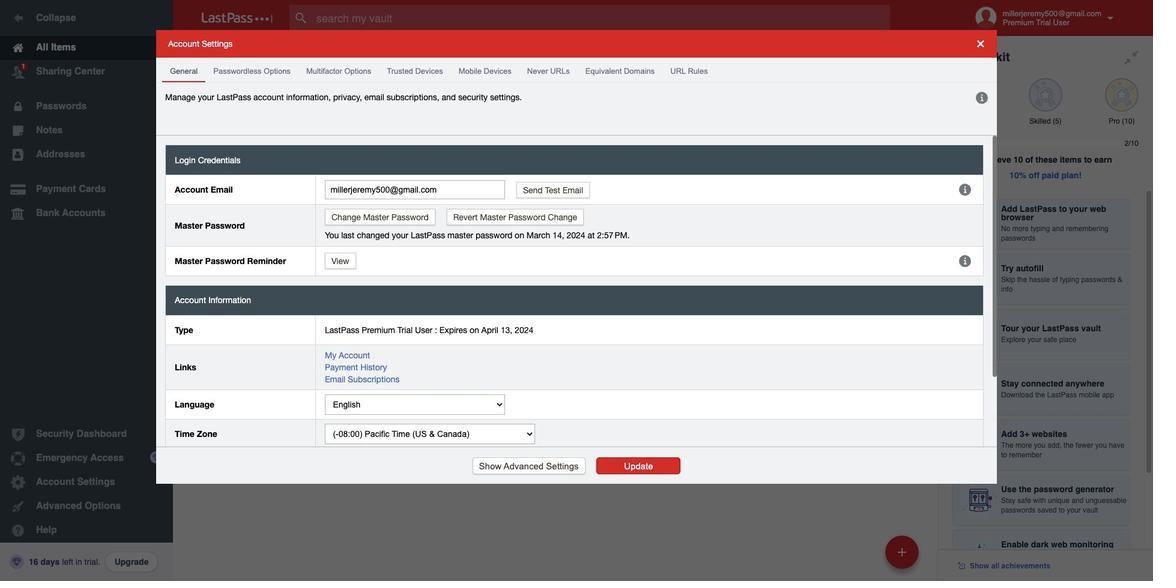 Task type: describe. For each thing, give the bounding box(es) containing it.
new item navigation
[[881, 532, 926, 582]]

Search search field
[[290, 5, 914, 31]]

search my vault text field
[[290, 5, 914, 31]]



Task type: vqa. For each thing, say whether or not it's contained in the screenshot.
text field
no



Task type: locate. For each thing, give the bounding box(es) containing it.
lastpass image
[[202, 13, 273, 23]]

vault options navigation
[[173, 36, 938, 72]]

new item image
[[898, 548, 907, 557]]

main navigation navigation
[[0, 0, 173, 582]]



